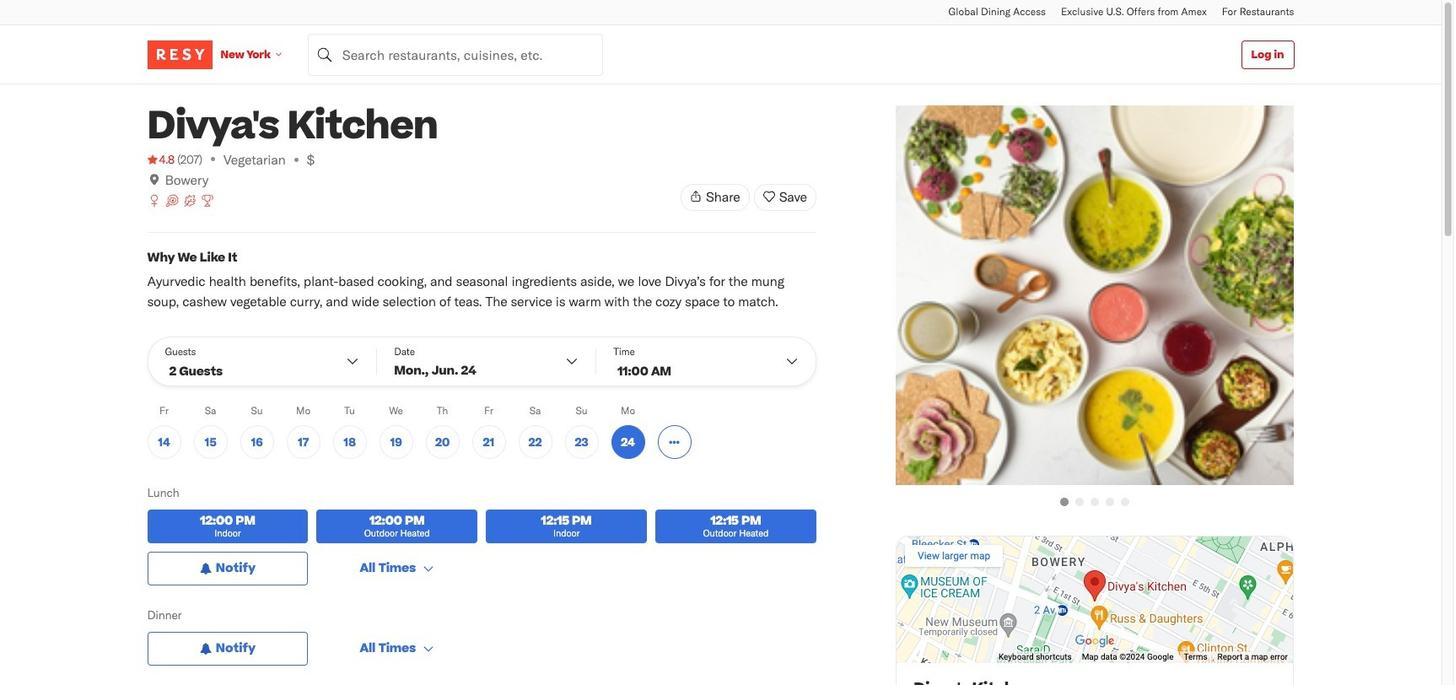 Task type: locate. For each thing, give the bounding box(es) containing it.
None field
[[308, 33, 603, 76]]

Search restaurants, cuisines, etc. text field
[[308, 33, 603, 76]]



Task type: describe. For each thing, give the bounding box(es) containing it.
4.8 out of 5 stars image
[[147, 151, 175, 168]]



Task type: vqa. For each thing, say whether or not it's contained in the screenshot.
field
yes



